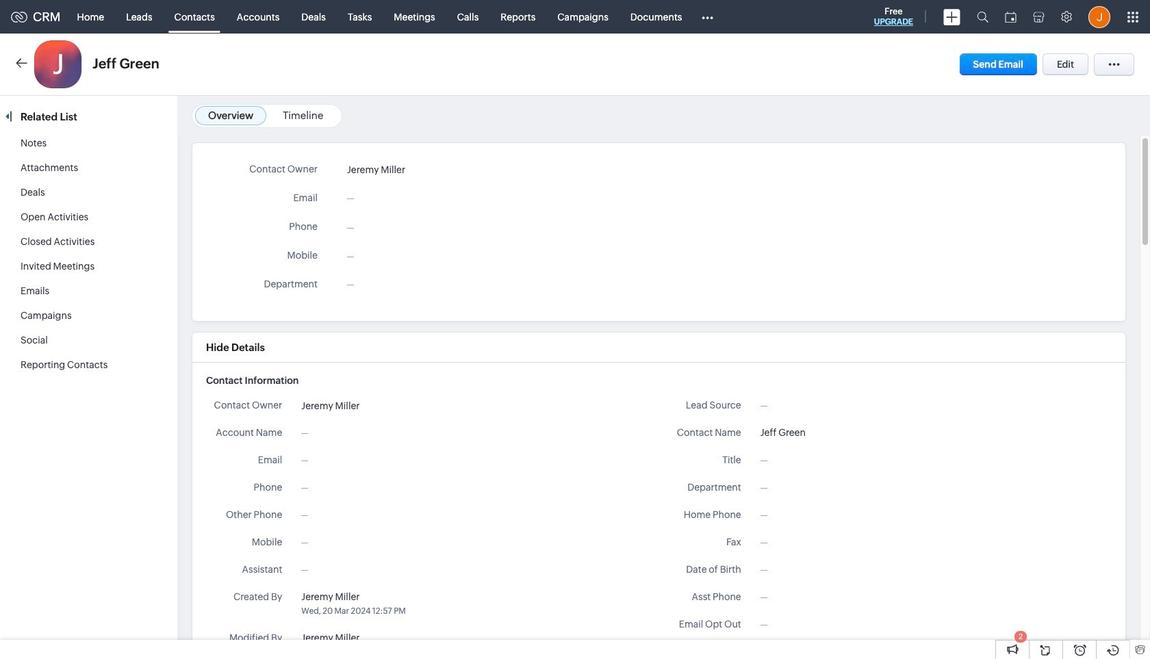 Task type: locate. For each thing, give the bounding box(es) containing it.
search element
[[969, 0, 997, 34]]

create menu element
[[935, 0, 969, 33]]

calendar image
[[1005, 11, 1017, 22]]

create menu image
[[944, 9, 961, 25]]

logo image
[[11, 11, 27, 22]]

Other Modules field
[[693, 6, 723, 28]]



Task type: describe. For each thing, give the bounding box(es) containing it.
profile element
[[1081, 0, 1119, 33]]

profile image
[[1089, 6, 1111, 28]]

search image
[[977, 11, 989, 23]]



Task type: vqa. For each thing, say whether or not it's contained in the screenshot.
SEARCH text field
no



